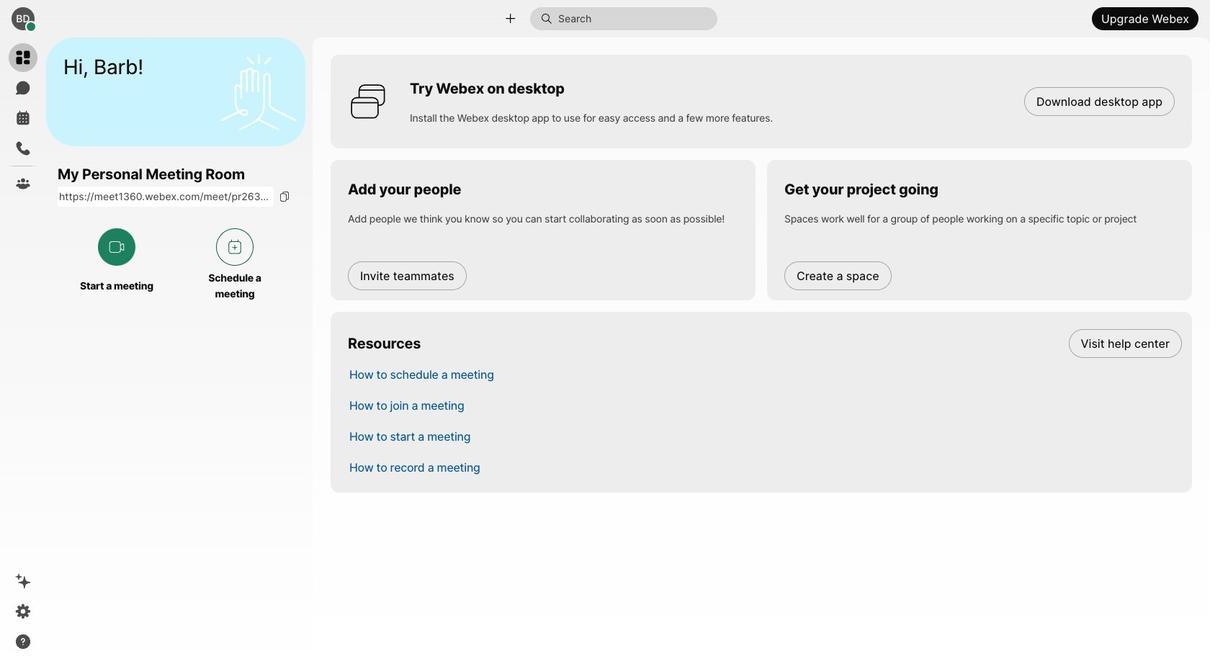 Task type: describe. For each thing, give the bounding box(es) containing it.
5 list item from the top
[[338, 452, 1192, 483]]

3 list item from the top
[[338, 390, 1192, 421]]

webex tab list
[[9, 43, 37, 198]]



Task type: vqa. For each thing, say whether or not it's contained in the screenshot.
Help image
no



Task type: locate. For each thing, give the bounding box(es) containing it.
list item
[[338, 328, 1192, 359], [338, 359, 1192, 390], [338, 390, 1192, 421], [338, 421, 1192, 452], [338, 452, 1192, 483]]

navigation
[[0, 37, 46, 669]]

4 list item from the top
[[338, 421, 1192, 452]]

2 list item from the top
[[338, 359, 1192, 390]]

two hands high fiving image
[[215, 49, 302, 135]]

None text field
[[58, 187, 274, 207]]

1 list item from the top
[[338, 328, 1192, 359]]



